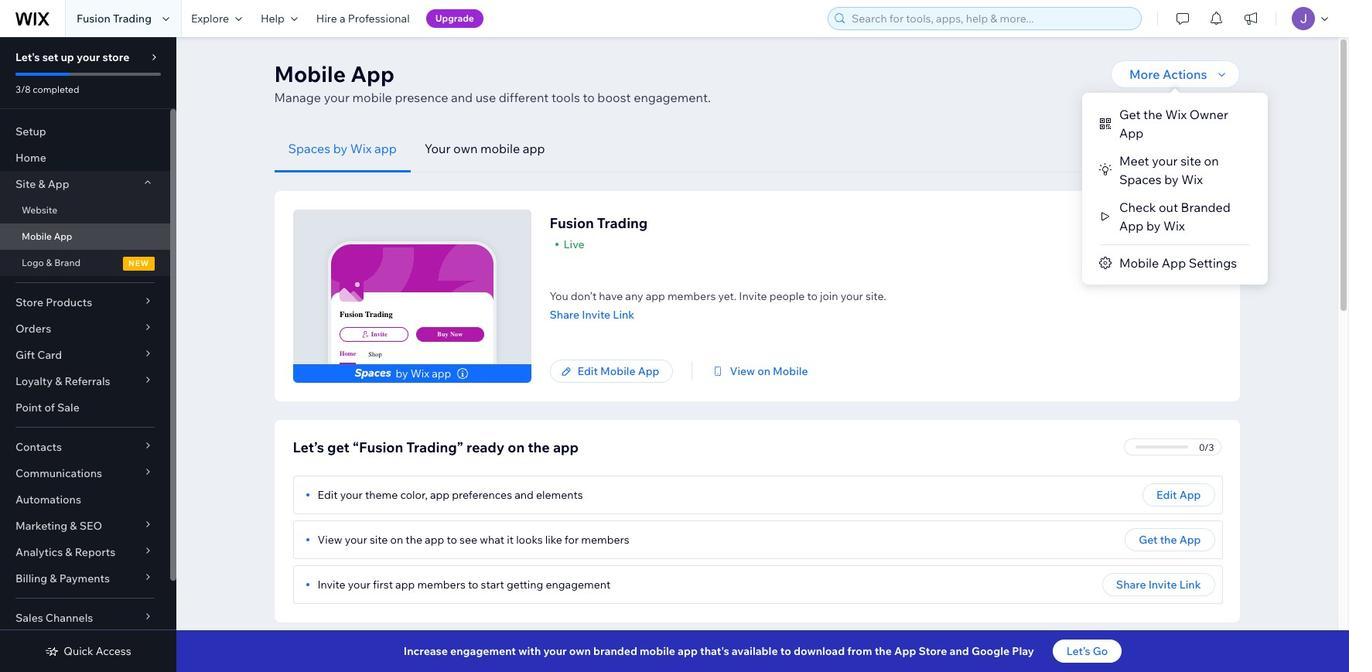 Task type: describe. For each thing, give the bounding box(es) containing it.
website link
[[0, 197, 170, 224]]

gift card
[[15, 348, 62, 362]]

check out branded app by wix button
[[1083, 193, 1269, 240]]

owner
[[1190, 107, 1229, 122]]

your right "with"
[[544, 645, 567, 659]]

let's for let's go
[[1067, 645, 1091, 659]]

loyalty
[[15, 375, 53, 389]]

out
[[1159, 200, 1179, 215]]

more actions
[[1130, 67, 1208, 82]]

help
[[261, 12, 285, 26]]

by inside tab list
[[333, 141, 348, 156]]

to right available
[[781, 645, 792, 659]]

google
[[972, 645, 1010, 659]]

spaces inside meet your site on spaces by wix
[[1120, 172, 1162, 187]]

theme
[[365, 488, 398, 502]]

let's for let's get "fusion trading" ready on the app
[[293, 439, 324, 457]]

orders
[[15, 322, 51, 336]]

your own mobile app
[[425, 141, 545, 156]]

preferences
[[452, 488, 512, 502]]

start
[[481, 578, 505, 592]]

logo
[[22, 257, 44, 269]]

payments
[[59, 572, 110, 586]]

hire
[[316, 12, 337, 26]]

boost
[[598, 90, 631, 105]]

store
[[102, 50, 130, 64]]

tools
[[552, 90, 580, 105]]

edit app button
[[1143, 484, 1216, 507]]

don't
[[571, 289, 597, 303]]

3/8 completed
[[15, 84, 79, 95]]

billing & payments
[[15, 572, 110, 586]]

brand
[[54, 257, 81, 269]]

mobile for mobile app settings
[[1120, 255, 1160, 271]]

1 vertical spatial trading
[[597, 214, 648, 232]]

& for marketing
[[70, 519, 77, 533]]

to inside you don't have any app members yet. invite people to join your site. share invite link
[[808, 289, 818, 303]]

more
[[1130, 67, 1161, 82]]

to inside the mobile app manage your mobile presence and use different tools to boost engagement.
[[583, 90, 595, 105]]

like
[[545, 533, 562, 547]]

app left that's
[[678, 645, 698, 659]]

spaces by wix app
[[288, 141, 397, 156]]

home for home
[[15, 151, 46, 165]]

automations link
[[0, 487, 170, 513]]

invite down don't on the left of page
[[582, 308, 611, 322]]

site for spaces
[[1181, 153, 1202, 169]]

by wix app
[[396, 367, 452, 381]]

on inside meet your site on spaces by wix
[[1205, 153, 1219, 169]]

get the wix owner app
[[1120, 107, 1229, 141]]

mobile app settings button
[[1083, 249, 1269, 277]]

app inside you don't have any app members yet. invite people to join your site. share invite link
[[646, 289, 665, 303]]

trading"
[[407, 439, 463, 457]]

setup
[[15, 125, 46, 139]]

2 vertical spatial mobile
[[640, 645, 676, 659]]

get the app button
[[1126, 529, 1216, 552]]

your own mobile app button
[[411, 125, 559, 173]]

let's go button
[[1053, 640, 1122, 663]]

0/3
[[1200, 442, 1215, 453]]

professional
[[348, 12, 410, 26]]

a
[[340, 12, 346, 26]]

help button
[[252, 0, 307, 37]]

sales
[[15, 611, 43, 625]]

2 horizontal spatial and
[[950, 645, 970, 659]]

0 horizontal spatial members
[[418, 578, 466, 592]]

the down color,
[[406, 533, 423, 547]]

site
[[15, 177, 36, 191]]

for
[[565, 533, 579, 547]]

color,
[[400, 488, 428, 502]]

home for home shop
[[340, 351, 356, 358]]

the up elements
[[528, 439, 550, 457]]

view on mobile
[[730, 365, 808, 378]]

Search for tools, apps, help & more... field
[[848, 8, 1137, 29]]

app down any on the left top
[[638, 365, 660, 378]]

app down edit app button
[[1180, 533, 1202, 547]]

the inside get the app button
[[1161, 533, 1178, 547]]

get for get the app
[[1140, 533, 1158, 547]]

edit for edit mobile app
[[578, 365, 598, 378]]

the inside the get the wix owner app
[[1144, 107, 1163, 122]]

invite up shop
[[371, 331, 388, 338]]

mobile inside button
[[481, 141, 520, 156]]

app left 'see' at left bottom
[[425, 533, 444, 547]]

invite left first
[[318, 578, 346, 592]]

edit app
[[1157, 488, 1202, 502]]

of
[[44, 401, 55, 415]]

your down theme
[[345, 533, 367, 547]]

analytics & reports
[[15, 546, 115, 560]]

app inside the get the wix owner app
[[1120, 125, 1144, 141]]

completed
[[33, 84, 79, 95]]

you don't have any app members yet. invite people to join your site. share invite link
[[550, 289, 887, 322]]

setup link
[[0, 118, 170, 145]]

products
[[46, 296, 92, 310]]

sale
[[57, 401, 80, 415]]

your inside the mobile app manage your mobile presence and use different tools to boost engagement.
[[324, 90, 350, 105]]

presence
[[395, 90, 448, 105]]

see
[[460, 533, 478, 547]]

view for view your site on the app to see what it looks like for members
[[318, 533, 342, 547]]

up
[[61, 50, 74, 64]]

view on mobile button
[[712, 365, 808, 378]]

branded
[[1182, 200, 1231, 215]]

app down 'different' in the top of the page
[[523, 141, 545, 156]]

mobile app link
[[0, 224, 170, 250]]

0 vertical spatial fusion
[[77, 12, 111, 26]]

manage
[[274, 90, 321, 105]]

invite inside share invite link button
[[1149, 578, 1178, 592]]

site for the
[[370, 533, 388, 547]]

join
[[820, 289, 839, 303]]

site.
[[866, 289, 887, 303]]

"fusion
[[353, 439, 403, 457]]

gift card button
[[0, 342, 170, 368]]

quick
[[64, 645, 93, 659]]

app inside the mobile app manage your mobile presence and use different tools to boost engagement.
[[351, 60, 395, 87]]

available
[[732, 645, 778, 659]]

spaces inside spaces by wix app button
[[288, 141, 331, 156]]

marketing
[[15, 519, 67, 533]]

loyalty & referrals button
[[0, 368, 170, 395]]

any
[[626, 289, 644, 303]]

have
[[599, 289, 623, 303]]

0 horizontal spatial share invite link button
[[550, 308, 887, 322]]

view your site on the app to see what it looks like for members
[[318, 533, 630, 547]]

& for site
[[38, 177, 45, 191]]

by inside check out branded app by wix
[[1147, 218, 1161, 234]]

& for logo
[[46, 257, 52, 269]]

your inside you don't have any app members yet. invite people to join your site. share invite link
[[841, 289, 864, 303]]

store products button
[[0, 289, 170, 316]]

0 horizontal spatial fusion trading
[[77, 12, 152, 26]]

first
[[373, 578, 393, 592]]

marketing & seo
[[15, 519, 102, 533]]

meet your site on spaces by wix
[[1120, 153, 1219, 187]]

1 horizontal spatial share invite link button
[[1103, 574, 1216, 597]]



Task type: locate. For each thing, give the bounding box(es) containing it.
2 horizontal spatial fusion trading
[[550, 214, 648, 232]]

the up share invite link
[[1161, 533, 1178, 547]]

get for get the wix owner app
[[1120, 107, 1141, 122]]

trading
[[113, 12, 152, 26], [597, 214, 648, 232], [365, 310, 393, 320]]

to left join
[[808, 289, 818, 303]]

engagement left "with"
[[450, 645, 516, 659]]

site
[[1181, 153, 1202, 169], [370, 533, 388, 547]]

fusion trading up home shop
[[340, 310, 393, 320]]

1 horizontal spatial spaces
[[1120, 172, 1162, 187]]

home
[[15, 151, 46, 165], [340, 351, 356, 358]]

your inside meet your site on spaces by wix
[[1153, 153, 1178, 169]]

fusion up let's set up your store
[[77, 12, 111, 26]]

link down get the app button at the right bottom of the page
[[1180, 578, 1202, 592]]

invite down get the app button at the right bottom of the page
[[1149, 578, 1178, 592]]

tab list containing spaces by wix app
[[274, 125, 1240, 173]]

with
[[519, 645, 541, 659]]

1 horizontal spatial trading
[[365, 310, 393, 320]]

sales channels
[[15, 611, 93, 625]]

0 horizontal spatial home
[[15, 151, 46, 165]]

2 horizontal spatial mobile
[[640, 645, 676, 659]]

and left the use
[[451, 90, 473, 105]]

0 vertical spatial mobile
[[353, 90, 392, 105]]

0 vertical spatial view
[[730, 365, 755, 378]]

1 vertical spatial share invite link button
[[1103, 574, 1216, 597]]

members left start
[[418, 578, 466, 592]]

mobile inside the mobile app manage your mobile presence and use different tools to boost engagement.
[[274, 60, 346, 87]]

0 vertical spatial and
[[451, 90, 473, 105]]

app right first
[[396, 578, 415, 592]]

your right up at the top
[[77, 50, 100, 64]]

analytics
[[15, 546, 63, 560]]

invite right yet.
[[739, 289, 767, 303]]

point of sale
[[15, 401, 80, 415]]

0 vertical spatial engagement
[[546, 578, 611, 592]]

app up get the app
[[1180, 488, 1202, 502]]

edit mobile app
[[578, 365, 660, 378]]

hire a professional
[[316, 12, 410, 26]]

edit
[[578, 365, 598, 378], [318, 488, 338, 502], [1157, 488, 1178, 502]]

1 vertical spatial members
[[582, 533, 630, 547]]

0 vertical spatial spaces
[[288, 141, 331, 156]]

let's set up your store
[[15, 50, 130, 64]]

& left the seo
[[70, 519, 77, 533]]

actions
[[1163, 67, 1208, 82]]

members left yet.
[[668, 289, 716, 303]]

1 horizontal spatial members
[[582, 533, 630, 547]]

app up elements
[[553, 439, 579, 457]]

your right join
[[841, 289, 864, 303]]

1 vertical spatial store
[[919, 645, 948, 659]]

0 vertical spatial store
[[15, 296, 43, 310]]

app down check
[[1120, 218, 1144, 234]]

reports
[[75, 546, 115, 560]]

spaces down meet at the right
[[1120, 172, 1162, 187]]

2 vertical spatial trading
[[365, 310, 393, 320]]

gift
[[15, 348, 35, 362]]

app right any on the left top
[[646, 289, 665, 303]]

let's get "fusion trading" ready on the app
[[293, 439, 579, 457]]

0 vertical spatial link
[[613, 308, 635, 322]]

engagement.
[[634, 90, 711, 105]]

1 horizontal spatial edit
[[578, 365, 598, 378]]

1 horizontal spatial own
[[570, 645, 591, 659]]

fusion up home shop
[[340, 310, 363, 320]]

mobile inside sidebar element
[[22, 231, 52, 242]]

orders button
[[0, 316, 170, 342]]

1 vertical spatial share
[[1117, 578, 1147, 592]]

3/8
[[15, 84, 31, 95]]

let's
[[15, 50, 40, 64]]

mobile for mobile app manage your mobile presence and use different tools to boost engagement.
[[274, 60, 346, 87]]

logo & brand
[[22, 257, 81, 269]]

seo
[[79, 519, 102, 533]]

home shop
[[340, 351, 382, 358]]

1 vertical spatial and
[[515, 488, 534, 502]]

1 vertical spatial site
[[370, 533, 388, 547]]

members
[[668, 289, 716, 303], [582, 533, 630, 547], [418, 578, 466, 592]]

site inside meet your site on spaces by wix
[[1181, 153, 1202, 169]]

app right color,
[[430, 488, 450, 502]]

2 vertical spatial fusion trading
[[340, 310, 393, 320]]

to right tools
[[583, 90, 595, 105]]

0 horizontal spatial link
[[613, 308, 635, 322]]

edit your theme color, app preferences and elements
[[318, 488, 583, 502]]

1 horizontal spatial share
[[1117, 578, 1147, 592]]

menu containing get the wix owner app
[[1083, 101, 1269, 277]]

wix inside check out branded app by wix
[[1164, 218, 1185, 234]]

marketing & seo button
[[0, 513, 170, 539]]

edit down get
[[318, 488, 338, 502]]

2 horizontal spatial fusion
[[550, 214, 594, 232]]

link inside you don't have any app members yet. invite people to join your site. share invite link
[[613, 308, 635, 322]]

&
[[38, 177, 45, 191], [46, 257, 52, 269], [55, 375, 62, 389], [70, 519, 77, 533], [65, 546, 72, 560], [50, 572, 57, 586]]

app up brand
[[54, 231, 72, 242]]

0 horizontal spatial and
[[451, 90, 473, 105]]

link inside share invite link button
[[1180, 578, 1202, 592]]

store
[[15, 296, 43, 310], [919, 645, 948, 659]]

elements
[[536, 488, 583, 502]]

1 vertical spatial engagement
[[450, 645, 516, 659]]

0 vertical spatial get
[[1120, 107, 1141, 122]]

2 horizontal spatial edit
[[1157, 488, 1178, 502]]

wix inside meet your site on spaces by wix
[[1182, 172, 1204, 187]]

get inside the get the wix owner app
[[1120, 107, 1141, 122]]

0 horizontal spatial store
[[15, 296, 43, 310]]

own inside your own mobile app button
[[454, 141, 478, 156]]

trading up have
[[597, 214, 648, 232]]

home inside home shop
[[340, 351, 356, 358]]

edit for edit your theme color, app preferences and elements
[[318, 488, 338, 502]]

sales channels button
[[0, 605, 170, 632]]

share down the you
[[550, 308, 580, 322]]

your left theme
[[340, 488, 363, 502]]

1 horizontal spatial site
[[1181, 153, 1202, 169]]

1 horizontal spatial store
[[919, 645, 948, 659]]

let's inside button
[[1067, 645, 1091, 659]]

0 vertical spatial fusion trading
[[77, 12, 152, 26]]

0 horizontal spatial spaces
[[288, 141, 331, 156]]

0 vertical spatial share
[[550, 308, 580, 322]]

hire a professional link
[[307, 0, 419, 37]]

0 horizontal spatial share
[[550, 308, 580, 322]]

1 horizontal spatial link
[[1180, 578, 1202, 592]]

2 horizontal spatial members
[[668, 289, 716, 303]]

to left 'see' at left bottom
[[447, 533, 457, 547]]

fusion trading
[[77, 12, 152, 26], [550, 214, 648, 232], [340, 310, 393, 320]]

mobile down check
[[1120, 255, 1160, 271]]

get
[[1120, 107, 1141, 122], [1140, 533, 1158, 547]]

let's
[[293, 439, 324, 457], [1067, 645, 1091, 659]]

& right loyalty
[[55, 375, 62, 389]]

loyalty & referrals
[[15, 375, 110, 389]]

more actions button
[[1111, 60, 1240, 88]]

1 vertical spatial fusion
[[550, 214, 594, 232]]

0 horizontal spatial fusion
[[77, 12, 111, 26]]

site down get the wix owner app button
[[1181, 153, 1202, 169]]

own left branded
[[570, 645, 591, 659]]

1 horizontal spatial mobile
[[481, 141, 520, 156]]

& right logo
[[46, 257, 52, 269]]

site down theme
[[370, 533, 388, 547]]

app right from
[[895, 645, 917, 659]]

trading up shop
[[365, 310, 393, 320]]

1 vertical spatial view
[[318, 533, 342, 547]]

mobile
[[353, 90, 392, 105], [481, 141, 520, 156], [640, 645, 676, 659]]

get up share invite link
[[1140, 533, 1158, 547]]

app down professional
[[351, 60, 395, 87]]

mobile inside "button"
[[1120, 255, 1160, 271]]

share invite link button down get the app button at the right bottom of the page
[[1103, 574, 1216, 597]]

mobile down "website"
[[22, 231, 52, 242]]

app down buy
[[432, 367, 452, 381]]

your right manage at the left top
[[324, 90, 350, 105]]

it
[[507, 533, 514, 547]]

let's left get
[[293, 439, 324, 457]]

mobile down people
[[773, 365, 808, 378]]

access
[[96, 645, 131, 659]]

automations
[[15, 493, 81, 507]]

share inside you don't have any app members yet. invite people to join your site. share invite link
[[550, 308, 580, 322]]

and left "google"
[[950, 645, 970, 659]]

yet.
[[719, 289, 737, 303]]

by
[[333, 141, 348, 156], [1165, 172, 1179, 187], [1147, 218, 1161, 234], [396, 367, 408, 381]]

share
[[550, 308, 580, 322], [1117, 578, 1147, 592]]

and
[[451, 90, 473, 105], [515, 488, 534, 502], [950, 645, 970, 659]]

engagement down for on the bottom of page
[[546, 578, 611, 592]]

1 vertical spatial own
[[570, 645, 591, 659]]

your right meet at the right
[[1153, 153, 1178, 169]]

own
[[454, 141, 478, 156], [570, 645, 591, 659]]

ready
[[467, 439, 505, 457]]

on
[[1205, 153, 1219, 169], [758, 365, 771, 378], [508, 439, 525, 457], [390, 533, 403, 547]]

branded
[[594, 645, 638, 659]]

store up orders
[[15, 296, 43, 310]]

get the app
[[1140, 533, 1202, 547]]

1 horizontal spatial and
[[515, 488, 534, 502]]

2 vertical spatial and
[[950, 645, 970, 659]]

members right for on the bottom of page
[[582, 533, 630, 547]]

wix
[[1166, 107, 1187, 122], [350, 141, 372, 156], [1182, 172, 1204, 187], [1164, 218, 1185, 234], [411, 367, 430, 381]]

spaces down manage at the left top
[[288, 141, 331, 156]]

quick access button
[[45, 645, 131, 659]]

contacts button
[[0, 434, 170, 461]]

the right from
[[875, 645, 892, 659]]

your
[[425, 141, 451, 156]]

meet
[[1120, 153, 1150, 169]]

fusion
[[77, 12, 111, 26], [550, 214, 594, 232], [340, 310, 363, 320]]

0 horizontal spatial trading
[[113, 12, 152, 26]]

analytics & reports button
[[0, 539, 170, 566]]

1 vertical spatial home
[[340, 351, 356, 358]]

get inside button
[[1140, 533, 1158, 547]]

0 horizontal spatial edit
[[318, 488, 338, 502]]

1 horizontal spatial fusion trading
[[340, 310, 393, 320]]

link down any on the left top
[[613, 308, 635, 322]]

mobile down the use
[[481, 141, 520, 156]]

the down more at the top right of the page
[[1144, 107, 1163, 122]]

trading up the store
[[113, 12, 152, 26]]

and inside the mobile app manage your mobile presence and use different tools to boost engagement.
[[451, 90, 473, 105]]

and left elements
[[515, 488, 534, 502]]

2 vertical spatial fusion
[[340, 310, 363, 320]]

home down setup
[[15, 151, 46, 165]]

store inside popup button
[[15, 296, 43, 310]]

1 horizontal spatial home
[[340, 351, 356, 358]]

what
[[480, 533, 505, 547]]

edit up get the app
[[1157, 488, 1178, 502]]

1 vertical spatial link
[[1180, 578, 1202, 592]]

site & app
[[15, 177, 69, 191]]

share invite link
[[1117, 578, 1202, 592]]

0 vertical spatial share invite link button
[[550, 308, 887, 322]]

let's left go
[[1067, 645, 1091, 659]]

mobile down have
[[601, 365, 636, 378]]

download
[[794, 645, 845, 659]]

spaces by wix app button
[[274, 125, 411, 173]]

1 vertical spatial let's
[[1067, 645, 1091, 659]]

wix inside the get the wix owner app
[[1166, 107, 1187, 122]]

0 vertical spatial members
[[668, 289, 716, 303]]

1 vertical spatial fusion trading
[[550, 214, 648, 232]]

check
[[1120, 200, 1157, 215]]

your left first
[[348, 578, 371, 592]]

0 vertical spatial site
[[1181, 153, 1202, 169]]

members inside you don't have any app members yet. invite people to join your site. share invite link
[[668, 289, 716, 303]]

app
[[375, 141, 397, 156], [523, 141, 545, 156], [646, 289, 665, 303], [432, 367, 452, 381], [553, 439, 579, 457], [430, 488, 450, 502], [425, 533, 444, 547], [396, 578, 415, 592], [678, 645, 698, 659]]

1 horizontal spatial fusion
[[340, 310, 363, 320]]

1 vertical spatial get
[[1140, 533, 1158, 547]]

app left the your
[[375, 141, 397, 156]]

fusion up live
[[550, 214, 594, 232]]

from
[[848, 645, 873, 659]]

& right billing
[[50, 572, 57, 586]]

to left start
[[468, 578, 479, 592]]

0 horizontal spatial view
[[318, 533, 342, 547]]

mobile inside button
[[601, 365, 636, 378]]

now
[[450, 331, 463, 338]]

mobile
[[274, 60, 346, 87], [22, 231, 52, 242], [1120, 255, 1160, 271], [601, 365, 636, 378], [773, 365, 808, 378]]

mobile up manage at the left top
[[274, 60, 346, 87]]

share invite link button
[[550, 308, 887, 322], [1103, 574, 1216, 597]]

billing
[[15, 572, 47, 586]]

and for app
[[451, 90, 473, 105]]

app up "website"
[[48, 177, 69, 191]]

app up meet at the right
[[1120, 125, 1144, 141]]

& left reports
[[65, 546, 72, 560]]

by inside meet your site on spaces by wix
[[1165, 172, 1179, 187]]

people
[[770, 289, 805, 303]]

& for loyalty
[[55, 375, 62, 389]]

0 vertical spatial let's
[[293, 439, 324, 457]]

view for view on mobile
[[730, 365, 755, 378]]

edit down don't on the left of page
[[578, 365, 598, 378]]

fusion trading up live
[[550, 214, 648, 232]]

mobile app manage your mobile presence and use different tools to boost engagement.
[[274, 60, 711, 105]]

you
[[550, 289, 569, 303]]

mobile left presence
[[353, 90, 392, 105]]

0 horizontal spatial mobile
[[353, 90, 392, 105]]

1 horizontal spatial view
[[730, 365, 755, 378]]

upgrade button
[[426, 9, 484, 28]]

store left "google"
[[919, 645, 948, 659]]

& right "site"
[[38, 177, 45, 191]]

store products
[[15, 296, 92, 310]]

2 horizontal spatial trading
[[597, 214, 648, 232]]

0 horizontal spatial let's
[[293, 439, 324, 457]]

sidebar element
[[0, 37, 176, 673]]

0 horizontal spatial engagement
[[450, 645, 516, 659]]

buy now
[[438, 331, 463, 338]]

0 horizontal spatial site
[[370, 533, 388, 547]]

1 vertical spatial mobile
[[481, 141, 520, 156]]

0 horizontal spatial own
[[454, 141, 478, 156]]

own right the your
[[454, 141, 478, 156]]

play
[[1013, 645, 1035, 659]]

get down more at the top right of the page
[[1120, 107, 1141, 122]]

fusion trading up the store
[[77, 12, 152, 26]]

0 vertical spatial home
[[15, 151, 46, 165]]

tab list
[[274, 125, 1240, 173]]

app inside check out branded app by wix
[[1120, 218, 1144, 234]]

& for billing
[[50, 572, 57, 586]]

0 vertical spatial own
[[454, 141, 478, 156]]

app inside popup button
[[48, 177, 69, 191]]

1 horizontal spatial engagement
[[546, 578, 611, 592]]

and for your
[[515, 488, 534, 502]]

get the wix owner app button
[[1083, 101, 1269, 147]]

mobile inside the mobile app manage your mobile presence and use different tools to boost engagement.
[[353, 90, 392, 105]]

mobile app settings
[[1120, 255, 1238, 271]]

mobile app
[[22, 231, 72, 242]]

communications
[[15, 467, 102, 481]]

2 vertical spatial members
[[418, 578, 466, 592]]

mobile for mobile app
[[22, 231, 52, 242]]

share down get the app
[[1117, 578, 1147, 592]]

app inside "button"
[[1162, 255, 1187, 271]]

share invite link button down yet.
[[550, 308, 887, 322]]

home left shop
[[340, 351, 356, 358]]

mobile right branded
[[640, 645, 676, 659]]

& for analytics
[[65, 546, 72, 560]]

1 vertical spatial spaces
[[1120, 172, 1162, 187]]

that's
[[700, 645, 730, 659]]

edit for edit app
[[1157, 488, 1178, 502]]

1 horizontal spatial let's
[[1067, 645, 1091, 659]]

app left the settings
[[1162, 255, 1187, 271]]

home inside sidebar element
[[15, 151, 46, 165]]

menu
[[1083, 101, 1269, 277]]

engagement
[[546, 578, 611, 592], [450, 645, 516, 659]]

new
[[129, 259, 149, 269]]

0 vertical spatial trading
[[113, 12, 152, 26]]

your inside sidebar element
[[77, 50, 100, 64]]



Task type: vqa. For each thing, say whether or not it's contained in the screenshot.
Share to the left
yes



